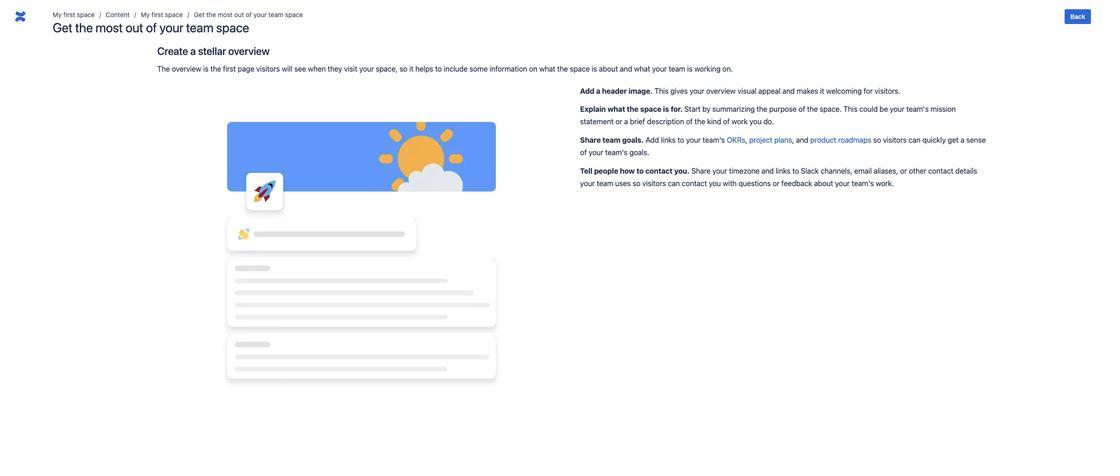 Task type: vqa. For each thing, say whether or not it's contained in the screenshot.


Task type: describe. For each thing, give the bounding box(es) containing it.
will
[[282, 65, 293, 73]]

project
[[750, 136, 773, 144]]

1 my first space link from the left
[[53, 9, 95, 20]]

space inside the get the most out of your team space link
[[285, 11, 303, 18]]

people
[[595, 167, 619, 175]]

1 vertical spatial most
[[96, 20, 123, 35]]

back button
[[1066, 9, 1092, 24]]

see
[[294, 65, 306, 73]]

of inside so visitors can quickly get a sense of your team's goals.
[[581, 148, 587, 157]]

aliases,
[[874, 167, 899, 175]]

you inside share your timezone and links to slack channels, email aliases, or other contact details your team uses so visitors can contact you with questions or feedback about your team's work.
[[709, 179, 721, 188]]

team down statement on the top right of the page
[[603, 136, 621, 144]]

so visitors can quickly get a sense of your team's goals.
[[581, 136, 989, 157]]

0 horizontal spatial get
[[53, 20, 72, 35]]

email
[[855, 167, 872, 175]]

2 horizontal spatial first
[[223, 65, 236, 73]]

1 vertical spatial or
[[901, 167, 908, 175]]

a inside so visitors can quickly get a sense of your team's goals.
[[961, 136, 965, 144]]

about for feedback
[[815, 179, 834, 188]]

plans
[[775, 136, 793, 144]]

visitors inside so visitors can quickly get a sense of your team's goals.
[[884, 136, 907, 144]]

1 vertical spatial it
[[821, 87, 825, 95]]

create a stellar overview
[[157, 45, 270, 57]]

visit
[[344, 65, 358, 73]]

or inside start by summarizing the purpose of the space. this could be your team's mission statement or a brief description of the kind of work you do.
[[616, 118, 623, 126]]

feedback
[[782, 179, 813, 188]]

content link
[[106, 9, 130, 20]]

team's inside start by summarizing the purpose of the space. this could be your team's mission statement or a brief description of the kind of work you do.
[[907, 105, 929, 113]]

mission
[[931, 105, 957, 113]]

channels,
[[821, 167, 853, 175]]

links for and
[[776, 167, 791, 175]]

when
[[308, 65, 326, 73]]

is up explain
[[592, 65, 597, 73]]

the up do.
[[757, 105, 768, 113]]

team up gives
[[669, 65, 686, 73]]

on
[[529, 65, 538, 73]]

1 horizontal spatial what
[[608, 105, 626, 113]]

welcoming
[[827, 87, 862, 95]]

2 horizontal spatial contact
[[929, 167, 954, 175]]

to right helps
[[435, 65, 442, 73]]

start by summarizing the purpose of the space. this could be your team's mission statement or a brief description of the kind of work you do.
[[581, 105, 958, 126]]

this inside start by summarizing the purpose of the space. this could be your team's mission statement or a brief description of the kind of work you do.
[[844, 105, 858, 113]]

kind
[[708, 118, 722, 126]]

is down stellar
[[203, 65, 209, 73]]

by
[[703, 105, 711, 113]]

for.
[[671, 105, 683, 113]]

2 horizontal spatial what
[[635, 65, 651, 73]]

details
[[956, 167, 978, 175]]

links for add
[[661, 136, 676, 144]]

makes
[[797, 87, 819, 95]]

0 vertical spatial get the most out of your team space
[[194, 11, 303, 18]]

1 horizontal spatial first
[[152, 11, 163, 18]]

the left content link at the left top of page
[[75, 20, 93, 35]]

2 my first space from the left
[[141, 11, 183, 18]]

the left kind
[[695, 118, 706, 126]]

information
[[490, 65, 528, 73]]

2 horizontal spatial overview
[[707, 87, 736, 95]]

on.
[[723, 65, 733, 73]]

slack
[[802, 167, 819, 175]]

some
[[470, 65, 488, 73]]

include
[[444, 65, 468, 73]]

sense
[[967, 136, 987, 144]]

get the most out of your team space link
[[194, 9, 303, 20]]

0 horizontal spatial first
[[63, 11, 75, 18]]

the up stellar
[[206, 11, 216, 18]]

share for team
[[581, 136, 601, 144]]

space.
[[820, 105, 842, 113]]

1 vertical spatial out
[[126, 20, 143, 35]]

the left space.
[[808, 105, 818, 113]]

to down description
[[678, 136, 685, 144]]

working
[[695, 65, 721, 73]]

roadmaps
[[839, 136, 872, 144]]

can inside so visitors can quickly get a sense of your team's goals.
[[909, 136, 921, 144]]

the
[[157, 65, 170, 73]]

a inside start by summarizing the purpose of the space. this could be your team's mission statement or a brief description of the kind of work you do.
[[625, 118, 629, 126]]

explain
[[581, 105, 606, 113]]

summarizing
[[713, 105, 755, 113]]

share for your
[[692, 167, 711, 175]]

the down create a stellar overview
[[211, 65, 221, 73]]

helps
[[416, 65, 434, 73]]

tell
[[581, 167, 593, 175]]

uses
[[616, 179, 631, 188]]

team inside the get the most out of your team space link
[[269, 11, 284, 18]]

you inside start by summarizing the purpose of the space. this could be your team's mission statement or a brief description of the kind of work you do.
[[750, 118, 762, 126]]

your inside so visitors can quickly get a sense of your team's goals.
[[589, 148, 604, 157]]

my for second my first space 'link' from right
[[53, 11, 62, 18]]

2 my first space link from the left
[[141, 9, 183, 20]]

is left for.
[[664, 105, 670, 113]]

questions
[[739, 179, 771, 188]]

project plans link
[[750, 136, 793, 144]]

team's down kind
[[703, 136, 726, 144]]

0 vertical spatial so
[[400, 65, 408, 73]]

and right plans
[[797, 136, 809, 144]]

0 horizontal spatial contact
[[646, 167, 673, 175]]

quickly
[[923, 136, 947, 144]]



Task type: locate. For each thing, give the bounding box(es) containing it.
0 vertical spatial or
[[616, 118, 623, 126]]

with
[[723, 179, 737, 188]]

my first space up create
[[141, 11, 183, 18]]

it left helps
[[410, 65, 414, 73]]

1 horizontal spatial or
[[773, 179, 780, 188]]

what down header
[[608, 105, 626, 113]]

1 vertical spatial get
[[53, 20, 72, 35]]

0 vertical spatial share
[[581, 136, 601, 144]]

1 horizontal spatial add
[[646, 136, 659, 144]]

can down you.
[[668, 179, 680, 188]]

product
[[811, 136, 837, 144]]

about down channels,
[[815, 179, 834, 188]]

visitors up aliases,
[[884, 136, 907, 144]]

how
[[620, 167, 635, 175]]

so
[[400, 65, 408, 73], [874, 136, 882, 144], [633, 179, 641, 188]]

so right roadmaps
[[874, 136, 882, 144]]

my
[[53, 11, 62, 18], [141, 11, 150, 18]]

so inside share your timezone and links to slack channels, email aliases, or other contact details your team uses so visitors can contact you with questions or feedback about your team's work.
[[633, 179, 641, 188]]

0 horizontal spatial most
[[96, 20, 123, 35]]

2 vertical spatial so
[[633, 179, 641, 188]]

0 horizontal spatial my first space
[[53, 11, 95, 18]]

your inside start by summarizing the purpose of the space. this could be your team's mission statement or a brief description of the kind of work you do.
[[891, 105, 905, 113]]

team's down email
[[852, 179, 875, 188]]

or left feedback
[[773, 179, 780, 188]]

2 vertical spatial overview
[[707, 87, 736, 95]]

visitors.
[[875, 87, 901, 95]]

what up image.
[[635, 65, 651, 73]]

your
[[254, 11, 267, 18], [160, 20, 184, 35], [359, 65, 374, 73], [653, 65, 667, 73], [690, 87, 705, 95], [891, 105, 905, 113], [687, 136, 701, 144], [589, 148, 604, 157], [713, 167, 728, 175], [581, 179, 595, 188], [836, 179, 850, 188]]

share inside share your timezone and links to slack channels, email aliases, or other contact details your team uses so visitors can contact you with questions or feedback about your team's work.
[[692, 167, 711, 175]]

1 horizontal spatial most
[[218, 11, 233, 18]]

2 horizontal spatial so
[[874, 136, 882, 144]]

of
[[246, 11, 252, 18], [146, 20, 157, 35], [799, 105, 806, 113], [687, 118, 693, 126], [724, 118, 730, 126], [581, 148, 587, 157]]

1 vertical spatial about
[[815, 179, 834, 188]]

this
[[655, 87, 669, 95], [844, 105, 858, 113]]

1 horizontal spatial contact
[[682, 179, 708, 188]]

team's inside share your timezone and links to slack channels, email aliases, or other contact details your team uses so visitors can contact you with questions or feedback about your team's work.
[[852, 179, 875, 188]]

1 vertical spatial overview
[[172, 65, 201, 73]]

0 horizontal spatial you
[[709, 179, 721, 188]]

my for second my first space 'link' from left
[[141, 11, 150, 18]]

about up header
[[599, 65, 618, 73]]

is left working
[[688, 65, 693, 73]]

you left with
[[709, 179, 721, 188]]

you left do.
[[750, 118, 762, 126]]

brief
[[630, 118, 646, 126]]

tell people how to contact you.
[[581, 167, 690, 175]]

header
[[602, 87, 627, 95]]

1 vertical spatial add
[[646, 136, 659, 144]]

and
[[620, 65, 633, 73], [783, 87, 795, 95], [797, 136, 809, 144], [762, 167, 774, 175]]

0 vertical spatial visitors
[[256, 65, 280, 73]]

share team goals. add links to your team's okrs , project plans , and product roadmaps
[[581, 136, 872, 144]]

out up create a stellar overview
[[234, 11, 244, 18]]

0 vertical spatial this
[[655, 87, 669, 95]]

most up create a stellar overview
[[218, 11, 233, 18]]

team's inside so visitors can quickly get a sense of your team's goals.
[[606, 148, 628, 157]]

content
[[106, 11, 130, 18]]

0 horizontal spatial my first space link
[[53, 9, 95, 20]]

0 horizontal spatial this
[[655, 87, 669, 95]]

1 horizontal spatial about
[[815, 179, 834, 188]]

0 vertical spatial about
[[599, 65, 618, 73]]

team inside share your timezone and links to slack channels, email aliases, or other contact details your team uses so visitors can contact you with questions or feedback about your team's work.
[[597, 179, 614, 188]]

what right on on the top of page
[[540, 65, 556, 73]]

0 horizontal spatial out
[[126, 20, 143, 35]]

team's up people
[[606, 148, 628, 157]]

the overview is the first page visitors will see when they visit your space, so it helps to include some information on what the space is about and what your team is working on.
[[157, 65, 733, 73]]

gives
[[671, 87, 688, 95]]

out inside the get the most out of your team space link
[[234, 11, 244, 18]]

0 vertical spatial goals.
[[623, 136, 644, 144]]

overview down create
[[172, 65, 201, 73]]

, left product
[[793, 136, 795, 144]]

can
[[909, 136, 921, 144], [668, 179, 680, 188]]

0 vertical spatial can
[[909, 136, 921, 144]]

0 horizontal spatial can
[[668, 179, 680, 188]]

it
[[410, 65, 414, 73], [821, 87, 825, 95]]

visitors
[[256, 65, 280, 73], [884, 136, 907, 144], [643, 179, 667, 188]]

and inside share your timezone and links to slack channels, email aliases, or other contact details your team uses so visitors can contact you with questions or feedback about your team's work.
[[762, 167, 774, 175]]

out down content
[[126, 20, 143, 35]]

1 vertical spatial links
[[776, 167, 791, 175]]

team's left mission
[[907, 105, 929, 113]]

0 horizontal spatial ,
[[746, 136, 748, 144]]

my first space
[[53, 11, 95, 18], [141, 11, 183, 18]]

can inside share your timezone and links to slack channels, email aliases, or other contact details your team uses so visitors can contact you with questions or feedback about your team's work.
[[668, 179, 680, 188]]

goals. inside so visitors can quickly get a sense of your team's goals.
[[630, 148, 650, 157]]

can left "quickly"
[[909, 136, 921, 144]]

0 vertical spatial you
[[750, 118, 762, 126]]

links down description
[[661, 136, 676, 144]]

or left other
[[901, 167, 908, 175]]

okrs link
[[727, 136, 746, 144]]

2 vertical spatial or
[[773, 179, 780, 188]]

0 vertical spatial get
[[194, 11, 205, 18]]

stellar
[[198, 45, 226, 57]]

most down content
[[96, 20, 123, 35]]

visual
[[738, 87, 757, 95]]

1 horizontal spatial this
[[844, 105, 858, 113]]

links inside share your timezone and links to slack channels, email aliases, or other contact details your team uses so visitors can contact you with questions or feedback about your team's work.
[[776, 167, 791, 175]]

contact down you.
[[682, 179, 708, 188]]

my first space link
[[53, 9, 95, 20], [141, 9, 183, 20]]

image.
[[629, 87, 653, 95]]

could
[[860, 105, 878, 113]]

0 vertical spatial add
[[581, 87, 595, 95]]

team up stellar
[[186, 20, 214, 35]]

team's
[[907, 105, 929, 113], [703, 136, 726, 144], [606, 148, 628, 157], [852, 179, 875, 188]]

the
[[206, 11, 216, 18], [75, 20, 93, 35], [211, 65, 221, 73], [558, 65, 568, 73], [627, 105, 639, 113], [757, 105, 768, 113], [808, 105, 818, 113], [695, 118, 706, 126]]

a
[[190, 45, 196, 57], [597, 87, 601, 95], [625, 118, 629, 126], [961, 136, 965, 144]]

0 horizontal spatial so
[[400, 65, 408, 73]]

goals.
[[623, 136, 644, 144], [630, 148, 650, 157]]

overview up summarizing
[[707, 87, 736, 95]]

1 horizontal spatial my first space
[[141, 11, 183, 18]]

copy image
[[269, 45, 280, 56]]

goals. up tell people how to contact you.
[[630, 148, 650, 157]]

page
[[238, 65, 255, 73]]

contact right other
[[929, 167, 954, 175]]

share right you.
[[692, 167, 711, 175]]

add up explain
[[581, 87, 595, 95]]

my first space link left content link at the left top of page
[[53, 9, 95, 20]]

visitors left will
[[256, 65, 280, 73]]

0 vertical spatial overview
[[228, 45, 270, 57]]

okrs
[[727, 136, 746, 144]]

out
[[234, 11, 244, 18], [126, 20, 143, 35]]

1 horizontal spatial so
[[633, 179, 641, 188]]

1 horizontal spatial visitors
[[643, 179, 667, 188]]

1 horizontal spatial my first space link
[[141, 9, 183, 20]]

1 my first space from the left
[[53, 11, 95, 18]]

this left could
[[844, 105, 858, 113]]

1 horizontal spatial out
[[234, 11, 244, 18]]

get
[[948, 136, 959, 144]]

2 horizontal spatial or
[[901, 167, 908, 175]]

links up feedback
[[776, 167, 791, 175]]

description
[[648, 118, 685, 126]]

1 vertical spatial visitors
[[884, 136, 907, 144]]

they
[[328, 65, 342, 73]]

to right how
[[637, 167, 644, 175]]

first
[[63, 11, 75, 18], [152, 11, 163, 18], [223, 65, 236, 73]]

, left project
[[746, 136, 748, 144]]

1 my from the left
[[53, 11, 62, 18]]

0 horizontal spatial about
[[599, 65, 618, 73]]

about inside share your timezone and links to slack channels, email aliases, or other contact details your team uses so visitors can contact you with questions or feedback about your team's work.
[[815, 179, 834, 188]]

team up copy "icon" on the left top
[[269, 11, 284, 18]]

so down tell people how to contact you.
[[633, 179, 641, 188]]

0 vertical spatial most
[[218, 11, 233, 18]]

1 vertical spatial share
[[692, 167, 711, 175]]

get
[[194, 11, 205, 18], [53, 20, 72, 35]]

and left makes
[[783, 87, 795, 95]]

1 horizontal spatial you
[[750, 118, 762, 126]]

space,
[[376, 65, 398, 73]]

add a header image. this gives your overview visual appeal and makes it welcoming for visitors.
[[581, 87, 901, 95]]

overview up 'page'
[[228, 45, 270, 57]]

the up brief
[[627, 105, 639, 113]]

0 horizontal spatial overview
[[172, 65, 201, 73]]

0 horizontal spatial share
[[581, 136, 601, 144]]

2 , from the left
[[793, 136, 795, 144]]

work.
[[876, 179, 895, 188]]

0 horizontal spatial visitors
[[256, 65, 280, 73]]

it right makes
[[821, 87, 825, 95]]

share down statement on the top right of the page
[[581, 136, 601, 144]]

share
[[581, 136, 601, 144], [692, 167, 711, 175]]

for
[[864, 87, 873, 95]]

0 vertical spatial links
[[661, 136, 676, 144]]

or down explain what the space is for. at the right
[[616, 118, 623, 126]]

share your timezone and links to slack channels, email aliases, or other contact details your team uses so visitors can contact you with questions or feedback about your team's work.
[[581, 167, 980, 188]]

other
[[910, 167, 927, 175]]

1 horizontal spatial links
[[776, 167, 791, 175]]

explain what the space is for.
[[581, 105, 685, 113]]

to
[[435, 65, 442, 73], [678, 136, 685, 144], [637, 167, 644, 175], [793, 167, 800, 175]]

is
[[203, 65, 209, 73], [592, 65, 597, 73], [688, 65, 693, 73], [664, 105, 670, 113]]

1 , from the left
[[746, 136, 748, 144]]

,
[[746, 136, 748, 144], [793, 136, 795, 144]]

get the most out of your team space up copy "icon" on the left top
[[194, 11, 303, 18]]

0 vertical spatial it
[[410, 65, 414, 73]]

and up questions
[[762, 167, 774, 175]]

appeal
[[759, 87, 781, 95]]

1 horizontal spatial get
[[194, 11, 205, 18]]

to inside share your timezone and links to slack channels, email aliases, or other contact details your team uses so visitors can contact you with questions or feedback about your team's work.
[[793, 167, 800, 175]]

a left stellar
[[190, 45, 196, 57]]

you.
[[675, 167, 690, 175]]

0 horizontal spatial my
[[53, 11, 62, 18]]

and up header
[[620, 65, 633, 73]]

0 horizontal spatial links
[[661, 136, 676, 144]]

to up feedback
[[793, 167, 800, 175]]

back
[[1071, 12, 1086, 20]]

1 horizontal spatial it
[[821, 87, 825, 95]]

1 vertical spatial so
[[874, 136, 882, 144]]

what
[[540, 65, 556, 73], [635, 65, 651, 73], [608, 105, 626, 113]]

space
[[77, 11, 95, 18], [165, 11, 183, 18], [285, 11, 303, 18], [216, 20, 249, 35], [570, 65, 590, 73], [641, 105, 662, 113]]

goals. down brief
[[623, 136, 644, 144]]

1 vertical spatial goals.
[[630, 148, 650, 157]]

team down people
[[597, 179, 614, 188]]

links
[[661, 136, 676, 144], [776, 167, 791, 175]]

work
[[732, 118, 748, 126]]

visitors inside share your timezone and links to slack channels, email aliases, or other contact details your team uses so visitors can contact you with questions or feedback about your team's work.
[[643, 179, 667, 188]]

0 horizontal spatial it
[[410, 65, 414, 73]]

my first space left content
[[53, 11, 95, 18]]

most
[[218, 11, 233, 18], [96, 20, 123, 35]]

be
[[880, 105, 889, 113]]

my first space link up create
[[141, 9, 183, 20]]

purpose
[[770, 105, 797, 113]]

so right space,
[[400, 65, 408, 73]]

create
[[157, 45, 188, 57]]

a left header
[[597, 87, 601, 95]]

0 horizontal spatial or
[[616, 118, 623, 126]]

product roadmaps link
[[811, 136, 872, 144]]

1 horizontal spatial overview
[[228, 45, 270, 57]]

2 vertical spatial visitors
[[643, 179, 667, 188]]

start
[[685, 105, 701, 113]]

0 horizontal spatial add
[[581, 87, 595, 95]]

visitors down tell people how to contact you.
[[643, 179, 667, 188]]

1 horizontal spatial share
[[692, 167, 711, 175]]

1 horizontal spatial my
[[141, 11, 150, 18]]

1 horizontal spatial ,
[[793, 136, 795, 144]]

timezone
[[730, 167, 760, 175]]

this left gives
[[655, 87, 669, 95]]

2 my from the left
[[141, 11, 150, 18]]

contact
[[646, 167, 673, 175], [929, 167, 954, 175], [682, 179, 708, 188]]

add down description
[[646, 136, 659, 144]]

a left brief
[[625, 118, 629, 126]]

0 horizontal spatial what
[[540, 65, 556, 73]]

you
[[750, 118, 762, 126], [709, 179, 721, 188]]

1 vertical spatial get the most out of your team space
[[53, 20, 249, 35]]

1 vertical spatial this
[[844, 105, 858, 113]]

1 vertical spatial can
[[668, 179, 680, 188]]

get the most out of your team space up create
[[53, 20, 249, 35]]

do.
[[764, 118, 775, 126]]

overview
[[228, 45, 270, 57], [172, 65, 201, 73], [707, 87, 736, 95]]

contact left you.
[[646, 167, 673, 175]]

0 vertical spatial out
[[234, 11, 244, 18]]

so inside so visitors can quickly get a sense of your team's goals.
[[874, 136, 882, 144]]

about for is
[[599, 65, 618, 73]]

confluence image
[[13, 9, 28, 24], [13, 9, 28, 24]]

1 vertical spatial you
[[709, 179, 721, 188]]

1 horizontal spatial can
[[909, 136, 921, 144]]

a right get
[[961, 136, 965, 144]]

2 horizontal spatial visitors
[[884, 136, 907, 144]]

the right on on the top of page
[[558, 65, 568, 73]]

statement
[[581, 118, 614, 126]]



